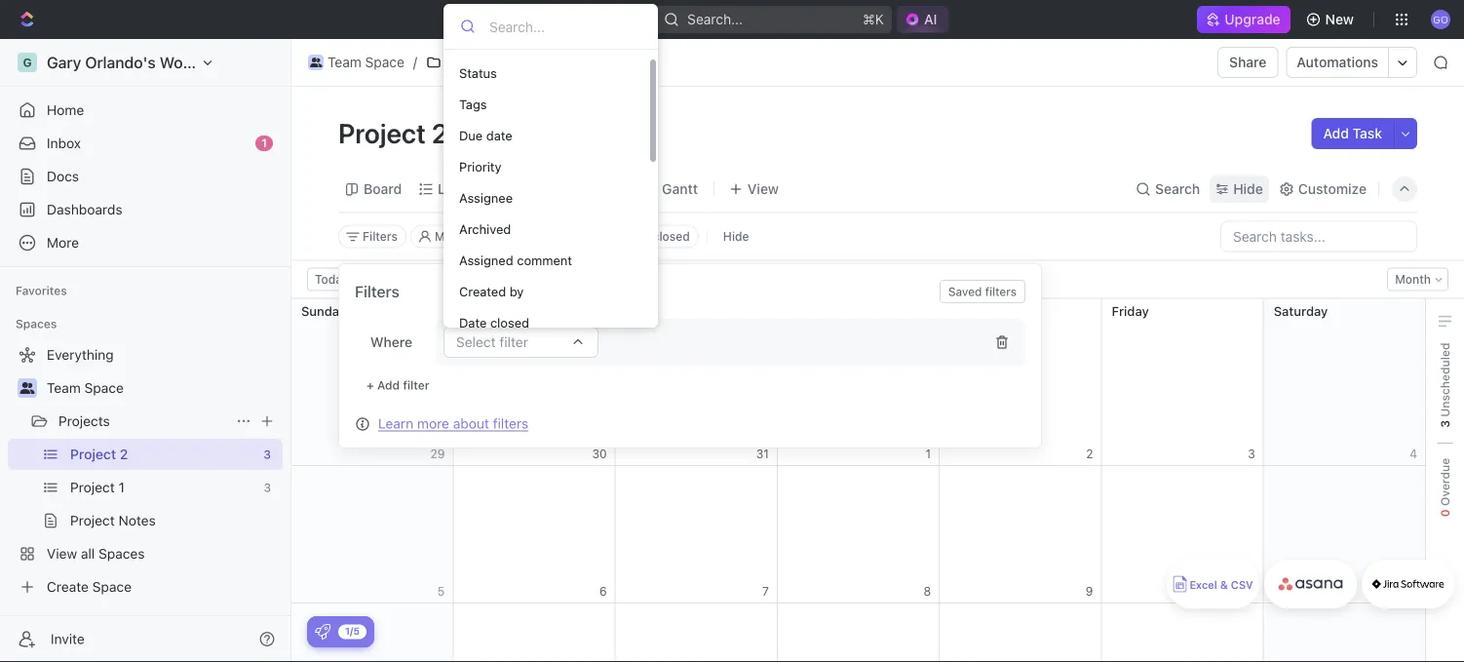 Task type: locate. For each thing, give the bounding box(es) containing it.
1 vertical spatial projects
[[59, 413, 110, 429]]

show
[[619, 230, 650, 243]]

filter up more
[[403, 378, 430, 392]]

filters right about
[[493, 415, 529, 431]]

upgrade link
[[1198, 6, 1291, 33]]

gantt
[[662, 181, 698, 197]]

team space
[[328, 54, 404, 70], [47, 380, 124, 396]]

filter down "date closed"
[[500, 334, 528, 350]]

hide right the search
[[1234, 181, 1263, 197]]

1/5
[[345, 625, 360, 637]]

0 vertical spatial add
[[1324, 125, 1349, 141]]

⌘k
[[863, 11, 884, 27]]

team space link
[[303, 51, 409, 74], [47, 372, 279, 404]]

0 vertical spatial team
[[328, 54, 362, 70]]

automations
[[1297, 54, 1379, 70]]

monday
[[463, 303, 511, 317]]

filter
[[500, 334, 528, 350], [403, 378, 430, 392]]

excel & csv
[[1190, 579, 1254, 591]]

Search tasks... text field
[[1222, 222, 1417, 251]]

today
[[315, 273, 349, 286]]

onboarding checklist button image
[[315, 624, 331, 640]]

select filter button
[[444, 327, 599, 358]]

1 horizontal spatial filters
[[986, 285, 1017, 298]]

search
[[1155, 181, 1200, 197]]

1 horizontal spatial space
[[365, 54, 404, 70]]

closed up select filter
[[490, 315, 529, 330]]

closed inside button
[[653, 230, 690, 243]]

+
[[367, 378, 374, 392]]

assigned
[[459, 253, 513, 268]]

filters
[[986, 285, 1017, 298], [493, 415, 529, 431]]

hide right show closed
[[723, 230, 749, 243]]

1 horizontal spatial team
[[328, 54, 362, 70]]

learn
[[378, 415, 414, 431]]

1 horizontal spatial filter
[[500, 334, 528, 350]]

team down spaces
[[47, 380, 81, 396]]

team
[[328, 54, 362, 70], [47, 380, 81, 396]]

closed right show
[[653, 230, 690, 243]]

date
[[459, 315, 487, 330]]

hide button
[[1210, 176, 1269, 203]]

0 horizontal spatial filters
[[493, 415, 529, 431]]

0 vertical spatial filter
[[500, 334, 528, 350]]

1 vertical spatial space
[[84, 380, 124, 396]]

new
[[1326, 11, 1354, 27]]

add
[[1324, 125, 1349, 141], [377, 378, 400, 392]]

today button
[[307, 268, 357, 291]]

0 horizontal spatial projects
[[59, 413, 110, 429]]

automations button
[[1287, 48, 1388, 77]]

0 horizontal spatial team space
[[47, 380, 124, 396]]

1 vertical spatial team space link
[[47, 372, 279, 404]]

1 vertical spatial team space
[[47, 380, 124, 396]]

about
[[453, 415, 489, 431]]

tree
[[8, 339, 283, 603]]

0 horizontal spatial space
[[84, 380, 124, 396]]

1 horizontal spatial hide
[[1234, 181, 1263, 197]]

new button
[[1298, 4, 1366, 35]]

projects
[[445, 54, 497, 70], [59, 413, 110, 429]]

projects link
[[421, 51, 502, 74], [59, 406, 228, 437]]

row
[[292, 299, 1426, 466], [292, 466, 1426, 603], [292, 603, 1426, 662]]

team space down spaces
[[47, 380, 124, 396]]

0 horizontal spatial user group image
[[20, 382, 35, 394]]

0 horizontal spatial filter
[[403, 378, 430, 392]]

excel & csv link
[[1167, 560, 1260, 608]]

1 horizontal spatial add
[[1324, 125, 1349, 141]]

tree containing team space
[[8, 339, 283, 603]]

0 horizontal spatial hide
[[723, 230, 749, 243]]

by
[[510, 284, 524, 299]]

1 vertical spatial filters
[[493, 415, 529, 431]]

share
[[1230, 54, 1267, 70]]

tags
[[459, 97, 487, 112]]

1 vertical spatial user group image
[[20, 382, 35, 394]]

0 vertical spatial hide
[[1234, 181, 1263, 197]]

1 horizontal spatial projects link
[[421, 51, 502, 74]]

0 vertical spatial closed
[[653, 230, 690, 243]]

1 vertical spatial add
[[377, 378, 400, 392]]

gantt link
[[658, 176, 698, 203]]

learn more about filters
[[378, 415, 529, 431]]

0 horizontal spatial team space link
[[47, 372, 279, 404]]

0 vertical spatial user group image
[[310, 58, 322, 67]]

closed
[[653, 230, 690, 243], [490, 315, 529, 330]]

learn more about filters link
[[378, 415, 529, 431]]

date closed
[[459, 315, 529, 330]]

unscheduled
[[1439, 343, 1452, 420]]

saved filters
[[949, 285, 1017, 298]]

1 vertical spatial closed
[[490, 315, 529, 330]]

1 horizontal spatial closed
[[653, 230, 690, 243]]

hide button
[[715, 225, 757, 248]]

1 vertical spatial hide
[[723, 230, 749, 243]]

1 horizontal spatial projects
[[445, 54, 497, 70]]

0 vertical spatial team space
[[328, 54, 404, 70]]

customize
[[1299, 181, 1367, 197]]

upgrade
[[1225, 11, 1281, 27]]

0 horizontal spatial closed
[[490, 315, 529, 330]]

filter inside the select filter dropdown button
[[500, 334, 528, 350]]

excel
[[1190, 579, 1217, 591]]

thursday
[[950, 303, 1006, 317]]

space
[[365, 54, 404, 70], [84, 380, 124, 396]]

grid
[[291, 299, 1426, 662]]

search button
[[1130, 176, 1206, 203]]

invite
[[51, 631, 85, 647]]

1 horizontal spatial team space link
[[303, 51, 409, 74]]

filters
[[363, 230, 398, 243]]

add left task
[[1324, 125, 1349, 141]]

add right +
[[377, 378, 400, 392]]

&
[[1220, 579, 1228, 591]]

1 horizontal spatial user group image
[[310, 58, 322, 67]]

csv
[[1231, 579, 1254, 591]]

project 2
[[338, 117, 454, 149]]

date
[[486, 128, 513, 143]]

more
[[417, 415, 449, 431]]

search...
[[688, 11, 743, 27]]

1 horizontal spatial team space
[[328, 54, 404, 70]]

0 horizontal spatial team
[[47, 380, 81, 396]]

customize button
[[1273, 176, 1373, 203]]

user group image
[[310, 58, 322, 67], [20, 382, 35, 394]]

team space left the / on the left top
[[328, 54, 404, 70]]

hide
[[1234, 181, 1263, 197], [723, 230, 749, 243]]

Search... text field
[[489, 12, 642, 41]]

filters up thursday
[[986, 285, 1017, 298]]

sunday
[[301, 303, 346, 317]]

1 vertical spatial projects link
[[59, 406, 228, 437]]

1 vertical spatial team
[[47, 380, 81, 396]]

0 horizontal spatial projects link
[[59, 406, 228, 437]]

status
[[459, 66, 497, 80]]

team left the / on the left top
[[328, 54, 362, 70]]



Task type: describe. For each thing, give the bounding box(es) containing it.
home
[[47, 102, 84, 118]]

calendar
[[497, 181, 555, 197]]

3 row from the top
[[292, 603, 1426, 662]]

list link
[[434, 176, 461, 203]]

0
[[1439, 509, 1452, 517]]

tree inside sidebar navigation
[[8, 339, 283, 603]]

onboarding checklist button element
[[315, 624, 331, 640]]

favorites
[[16, 284, 67, 297]]

spaces
[[16, 317, 57, 331]]

board link
[[360, 176, 402, 203]]

assignee
[[459, 191, 513, 205]]

add inside button
[[1324, 125, 1349, 141]]

select filter
[[456, 334, 528, 350]]

filters button
[[338, 225, 407, 248]]

sidebar navigation
[[0, 39, 292, 662]]

0 vertical spatial team space link
[[303, 51, 409, 74]]

2 row from the top
[[292, 466, 1426, 603]]

user group image inside sidebar navigation
[[20, 382, 35, 394]]

dashboards
[[47, 201, 122, 217]]

team inside sidebar navigation
[[47, 380, 81, 396]]

1
[[261, 136, 267, 150]]

saved
[[949, 285, 982, 298]]

0 vertical spatial space
[[365, 54, 404, 70]]

hide inside dropdown button
[[1234, 181, 1263, 197]]

team space inside sidebar navigation
[[47, 380, 124, 396]]

0 vertical spatial projects
[[445, 54, 497, 70]]

+ add filter
[[367, 378, 430, 392]]

due
[[459, 128, 483, 143]]

1 row from the top
[[292, 299, 1426, 466]]

created
[[459, 284, 506, 299]]

friday
[[1112, 303, 1149, 317]]

show closed button
[[594, 225, 699, 248]]

docs
[[47, 168, 79, 184]]

saturday
[[1274, 303, 1328, 317]]

2
[[432, 117, 448, 149]]

list
[[438, 181, 461, 197]]

tuesday
[[626, 303, 676, 317]]

0 vertical spatial filters
[[986, 285, 1017, 298]]

select
[[456, 334, 496, 350]]

3
[[1439, 420, 1452, 428]]

docs link
[[8, 161, 283, 192]]

closed for show closed
[[653, 230, 690, 243]]

share button
[[1218, 47, 1279, 78]]

inbox
[[47, 135, 81, 151]]

/
[[413, 54, 417, 70]]

home link
[[8, 95, 283, 126]]

add task
[[1324, 125, 1383, 141]]

hide inside button
[[723, 230, 749, 243]]

dashboards link
[[8, 194, 283, 225]]

space inside sidebar navigation
[[84, 380, 124, 396]]

show closed
[[619, 230, 690, 243]]

closed for date closed
[[490, 315, 529, 330]]

projects inside tree
[[59, 413, 110, 429]]

priority
[[459, 159, 502, 174]]

where
[[370, 334, 413, 350]]

overdue
[[1439, 458, 1452, 509]]

task
[[1353, 125, 1383, 141]]

calendar link
[[494, 176, 555, 203]]

add task button
[[1312, 118, 1394, 149]]

created by
[[459, 284, 524, 299]]

0 vertical spatial projects link
[[421, 51, 502, 74]]

archived
[[459, 222, 511, 236]]

favorites button
[[8, 279, 75, 302]]

due date
[[459, 128, 513, 143]]

comment
[[517, 253, 572, 268]]

1 vertical spatial filter
[[403, 378, 430, 392]]

project
[[338, 117, 426, 149]]

board
[[364, 181, 402, 197]]

grid containing sunday
[[291, 299, 1426, 662]]

assigned comment
[[459, 253, 572, 268]]

0 horizontal spatial add
[[377, 378, 400, 392]]



Task type: vqa. For each thing, say whether or not it's contained in the screenshot.
the bottommost 'Space'
yes



